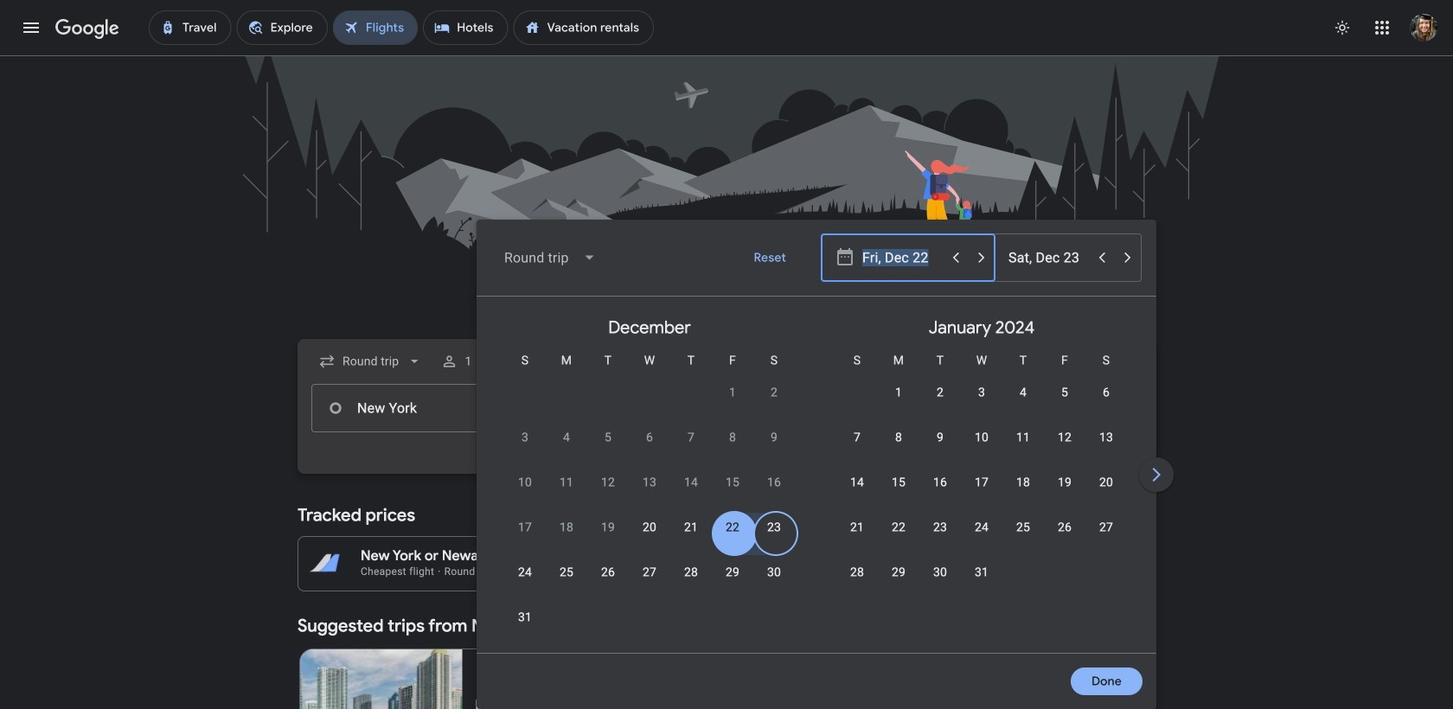 Task type: vqa. For each thing, say whether or not it's contained in the screenshot.
Search by voice icon
no



Task type: describe. For each thing, give the bounding box(es) containing it.
mon, jan 15 element
[[892, 474, 906, 492]]

row up wed, jan 24 element
[[837, 466, 1128, 516]]

tue, dec 19 element
[[601, 519, 615, 537]]

sat, jan 6 element
[[1103, 384, 1110, 402]]

thu, jan 18 element
[[1017, 474, 1031, 492]]

mon, dec 18 element
[[560, 519, 574, 537]]

row up sat, dec 9 element
[[712, 370, 795, 426]]

Flight search field
[[284, 220, 1454, 710]]

tue, jan 30 element
[[934, 564, 948, 582]]

tracked prices region
[[298, 495, 1156, 592]]

sat, jan 27 element
[[1100, 519, 1114, 537]]

tue, dec 26 element
[[601, 564, 615, 582]]

thu, dec 28 element
[[684, 564, 698, 582]]

thu, dec 7 element
[[688, 429, 695, 447]]

fri, dec 29 element
[[726, 564, 740, 582]]

wed, jan 17 element
[[975, 474, 989, 492]]

sat, dec 16 element
[[768, 474, 781, 492]]

row up wed, jan 31 element
[[837, 511, 1128, 561]]

row up wed, jan 10 element
[[878, 370, 1128, 426]]

sat, jan 20 element
[[1100, 474, 1114, 492]]

tue, jan 23 element
[[934, 519, 948, 537]]

sun, dec 10 element
[[518, 474, 532, 492]]

thu, dec 21 element
[[684, 519, 698, 537]]

main menu image
[[21, 17, 42, 38]]

row up wed, jan 17 element
[[837, 421, 1128, 471]]

Return text field
[[1009, 235, 1089, 281]]

fri, jan 5 element
[[1062, 384, 1069, 402]]

sun, jan 14 element
[[851, 474, 865, 492]]

sat, dec 30 element
[[768, 564, 781, 582]]

mon, jan 8 element
[[896, 429, 903, 447]]

wed, dec 20 element
[[643, 519, 657, 537]]

thu, jan 4 element
[[1020, 384, 1027, 402]]

fri, jan 19 element
[[1058, 474, 1072, 492]]

next image
[[1136, 454, 1178, 496]]

sun, dec 17 element
[[518, 519, 532, 537]]

tue, dec 12 element
[[601, 474, 615, 492]]

fri, dec 1 element
[[729, 384, 736, 402]]

Departure text field
[[862, 385, 981, 432]]

88 US dollars text field
[[685, 547, 709, 565]]

tue, jan 2 element
[[937, 384, 944, 402]]

mon, dec 25 element
[[560, 564, 574, 582]]

grid inside flight search box
[[484, 304, 1454, 664]]

sat, dec 23, return date. element
[[768, 519, 781, 537]]

wed, dec 27 element
[[643, 564, 657, 582]]

wed, jan 31 element
[[975, 564, 989, 582]]

sun, jan 21 element
[[851, 519, 865, 537]]



Task type: locate. For each thing, give the bounding box(es) containing it.
mon, jan 22 element
[[892, 519, 906, 537]]

tue, jan 16 element
[[934, 474, 948, 492]]

wed, jan 10 element
[[975, 429, 989, 447]]

fri, dec 22, departure date. element
[[726, 519, 740, 537]]

row
[[712, 370, 795, 426], [878, 370, 1128, 426], [505, 421, 795, 471], [837, 421, 1128, 471], [505, 466, 795, 516], [837, 466, 1128, 516], [505, 511, 795, 561], [837, 511, 1128, 561], [505, 556, 795, 606], [837, 556, 1003, 606]]

fri, jan 26 element
[[1058, 519, 1072, 537]]

None field
[[491, 237, 611, 279], [312, 346, 430, 377], [491, 237, 611, 279], [312, 346, 430, 377]]

row down wed, dec 20 element in the bottom of the page
[[505, 556, 795, 606]]

Departure text field
[[863, 235, 942, 281]]

wed, dec 6 element
[[646, 429, 653, 447]]

2 row group from the left
[[816, 304, 1148, 646]]

mon, dec 11 element
[[560, 474, 574, 492]]

thu, jan 25 element
[[1017, 519, 1031, 537]]

frontier image
[[477, 700, 490, 710]]

grid
[[484, 304, 1454, 664]]

fri, jan 12 element
[[1058, 429, 1072, 447]]

tue, jan 9 element
[[937, 429, 944, 447]]

sun, dec 24 element
[[518, 564, 532, 582]]

row down mon, jan 22 element
[[837, 556, 1003, 606]]

sun, jan 7 element
[[854, 429, 861, 447]]

1 row group from the left
[[484, 304, 816, 651]]

tue, dec 5 element
[[605, 429, 612, 447]]

thu, dec 14 element
[[684, 474, 698, 492]]

3 row group from the left
[[1148, 304, 1454, 646]]

wed, jan 3 element
[[979, 384, 986, 402]]

row up the wed, dec 27 element
[[505, 511, 795, 561]]

sat, jan 13 element
[[1100, 429, 1114, 447]]

Return text field
[[1008, 385, 1128, 432]]

wed, dec 13 element
[[643, 474, 657, 492]]

row up the wed, dec 13 element
[[505, 421, 795, 471]]

wed, jan 24 element
[[975, 519, 989, 537]]

mon, dec 4 element
[[563, 429, 570, 447]]

row up wed, dec 20 element in the bottom of the page
[[505, 466, 795, 516]]

sun, dec 3 element
[[522, 429, 529, 447]]

sat, dec 2 element
[[771, 384, 778, 402]]

None text field
[[312, 384, 556, 433]]

change appearance image
[[1322, 7, 1364, 48]]

row group
[[484, 304, 816, 651], [816, 304, 1148, 646], [1148, 304, 1454, 646]]

fri, dec 8 element
[[729, 429, 736, 447]]

sat, dec 9 element
[[771, 429, 778, 447]]

sun, dec 31 element
[[518, 609, 532, 627]]

thu, jan 11 element
[[1017, 429, 1031, 447]]

mon, jan 29 element
[[892, 564, 906, 582]]

mon, jan 1 element
[[896, 384, 903, 402]]

sun, jan 28 element
[[851, 564, 865, 582]]

fri, dec 15 element
[[726, 474, 740, 492]]

suggested trips from new york region
[[298, 606, 1156, 710]]



